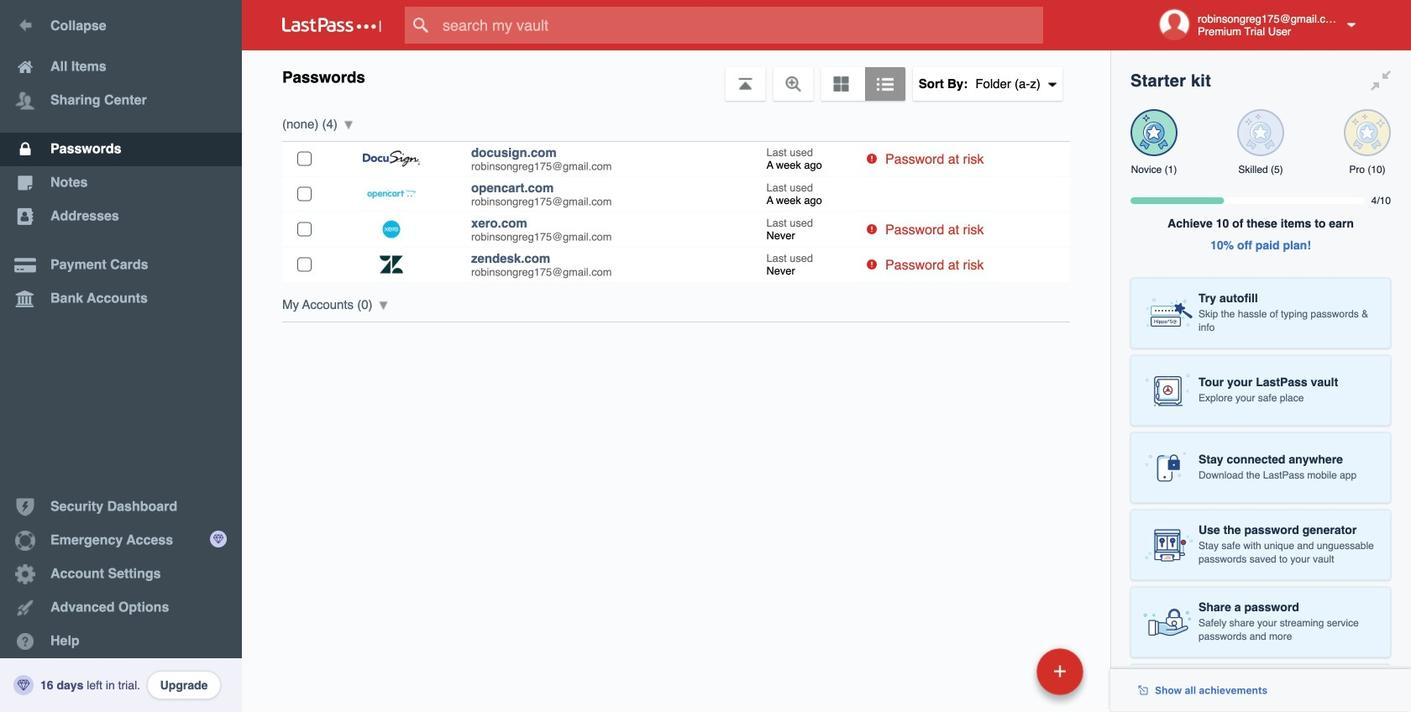 Task type: vqa. For each thing, say whether or not it's contained in the screenshot.
alert
no



Task type: describe. For each thing, give the bounding box(es) containing it.
lastpass image
[[282, 18, 381, 33]]

search my vault text field
[[405, 7, 1076, 44]]

new item element
[[921, 648, 1090, 696]]



Task type: locate. For each thing, give the bounding box(es) containing it.
vault options navigation
[[242, 50, 1111, 101]]

new item navigation
[[921, 644, 1094, 712]]

Search search field
[[405, 7, 1076, 44]]

main navigation navigation
[[0, 0, 242, 712]]



